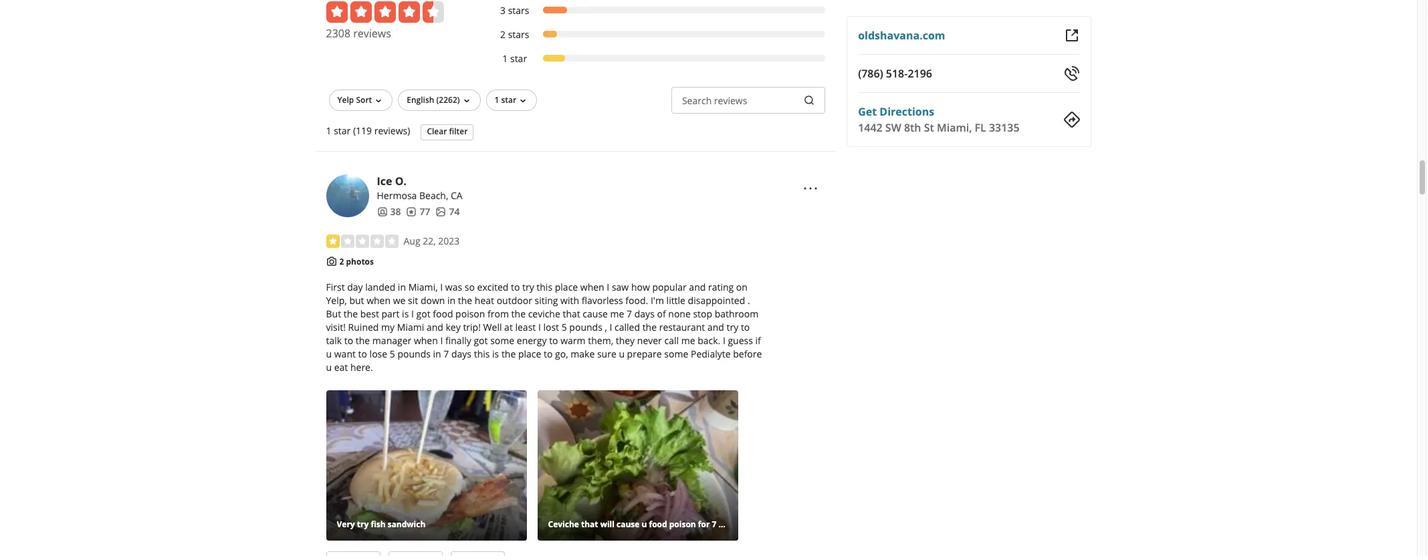 Task type: locate. For each thing, give the bounding box(es) containing it.
0 vertical spatial days
[[635, 308, 655, 321]]

0 vertical spatial 1
[[503, 52, 508, 65]]

star down 2 stars
[[510, 52, 527, 65]]

warm
[[561, 335, 586, 347]]

to
[[511, 281, 520, 294], [741, 321, 750, 334], [344, 335, 353, 347], [549, 335, 558, 347], [358, 348, 367, 361], [544, 348, 553, 361]]

1 stars from the top
[[508, 4, 529, 17]]

1 vertical spatial me
[[681, 335, 695, 347]]

1 vertical spatial star
[[501, 94, 516, 106]]

1 horizontal spatial reviews
[[714, 94, 747, 107]]

o.
[[395, 174, 407, 189]]

1 vertical spatial pounds
[[398, 348, 431, 361]]

2 horizontal spatial in
[[447, 294, 456, 307]]

key
[[446, 321, 461, 334]]

1 vertical spatial 2
[[339, 256, 344, 267]]

and up disappointed
[[689, 281, 706, 294]]

16 chevron down v2 image
[[373, 95, 384, 106], [461, 95, 472, 106], [518, 95, 529, 106]]

2
[[500, 28, 506, 41], [339, 256, 344, 267]]

  text field
[[671, 87, 825, 114]]

1 star
[[503, 52, 527, 65], [495, 94, 516, 106]]

1 vertical spatial stars
[[508, 28, 529, 41]]

1 horizontal spatial 16 chevron down v2 image
[[461, 95, 472, 106]]

0 vertical spatial star
[[510, 52, 527, 65]]

got
[[416, 308, 430, 321], [474, 335, 488, 347]]

days
[[635, 308, 655, 321], [451, 348, 472, 361]]

2 stars from the top
[[508, 28, 529, 41]]

1 vertical spatial 1 star
[[495, 94, 516, 106]]

0 vertical spatial when
[[580, 281, 604, 294]]

2 horizontal spatial 1
[[503, 52, 508, 65]]

16 friends v2 image
[[377, 206, 388, 217]]

miami, right st
[[937, 120, 972, 135]]

oldshavana.com
[[858, 28, 945, 43]]

reviews)
[[374, 124, 410, 137]]

i right back.
[[723, 335, 726, 347]]

1 horizontal spatial pounds
[[569, 321, 603, 334]]

1 vertical spatial is
[[492, 348, 499, 361]]

1 horizontal spatial try
[[727, 321, 739, 334]]

3
[[500, 4, 506, 17]]

0 vertical spatial try
[[522, 281, 534, 294]]

0 horizontal spatial place
[[518, 348, 541, 361]]

part
[[382, 308, 400, 321]]

days down finally
[[451, 348, 472, 361]]

0 vertical spatial miami,
[[937, 120, 972, 135]]

0 horizontal spatial this
[[474, 348, 490, 361]]

days down food.
[[635, 308, 655, 321]]

stop
[[693, 308, 712, 321]]

place down energy
[[518, 348, 541, 361]]

1 vertical spatial place
[[518, 348, 541, 361]]

but
[[349, 294, 364, 307]]

77
[[420, 205, 430, 218]]

is
[[402, 308, 409, 321], [492, 348, 499, 361]]

filter reviews by 2 stars rating element
[[487, 28, 825, 41]]

want
[[334, 348, 356, 361]]

stars down 3 stars at the left top of the page
[[508, 28, 529, 41]]

the
[[458, 294, 472, 307], [344, 308, 358, 321], [511, 308, 526, 321], [643, 321, 657, 334], [356, 335, 370, 347], [502, 348, 516, 361]]

i down the 'sit'
[[411, 308, 414, 321]]

0 horizontal spatial pounds
[[398, 348, 431, 361]]

lose
[[370, 348, 387, 361]]

0 vertical spatial place
[[555, 281, 578, 294]]

filter reviews by 1 star rating element
[[487, 52, 825, 65]]

2 down 3
[[500, 28, 506, 41]]

0 horizontal spatial is
[[402, 308, 409, 321]]

miami,
[[937, 120, 972, 135], [408, 281, 438, 294]]

stars right 3
[[508, 4, 529, 17]]

1 16 chevron down v2 image from the left
[[373, 95, 384, 106]]

22,
[[423, 235, 436, 247]]

pounds down manager
[[398, 348, 431, 361]]

miami
[[397, 321, 424, 334]]

me down 'restaurant'
[[681, 335, 695, 347]]

1 vertical spatial some
[[664, 348, 688, 361]]

photos
[[346, 256, 374, 267]]

0 vertical spatial me
[[610, 308, 624, 321]]

1 vertical spatial 5
[[390, 348, 395, 361]]

16 review v2 image
[[406, 206, 417, 217]]

u left eat
[[326, 361, 332, 374]]

1 right (2262)
[[495, 94, 499, 106]]

1 horizontal spatial this
[[537, 281, 553, 294]]

1 star right (2262)
[[495, 94, 516, 106]]

0 vertical spatial 5
[[562, 321, 567, 334]]

0 vertical spatial reviews
[[353, 26, 391, 41]]

7 up called
[[627, 308, 632, 321]]

this
[[537, 281, 553, 294], [474, 348, 490, 361]]

to up outdoor
[[511, 281, 520, 294]]

16 chevron down v2 image inside yelp sort dropdown button
[[373, 95, 384, 106]]

2 16 chevron down v2 image from the left
[[461, 95, 472, 106]]

in down was at the left bottom
[[447, 294, 456, 307]]

hermosa
[[377, 189, 417, 202]]

i left the lost
[[538, 321, 541, 334]]

reviews element
[[406, 205, 430, 219]]

star right (2262)
[[501, 94, 516, 106]]

0 horizontal spatial some
[[490, 335, 514, 347]]

0 horizontal spatial days
[[451, 348, 472, 361]]

2 horizontal spatial 16 chevron down v2 image
[[518, 95, 529, 106]]

in up "we" at the bottom of page
[[398, 281, 406, 294]]

when down miami at left
[[414, 335, 438, 347]]

place up with
[[555, 281, 578, 294]]

ceviche
[[528, 308, 560, 321]]

5 right the lost
[[562, 321, 567, 334]]

2023
[[438, 235, 460, 247]]

and up back.
[[708, 321, 724, 334]]

0 horizontal spatial got
[[416, 308, 430, 321]]

clear filter button
[[421, 124, 474, 140]]

to down the lost
[[549, 335, 558, 347]]

0 horizontal spatial miami,
[[408, 281, 438, 294]]

0 horizontal spatial 1
[[326, 124, 331, 137]]

1 vertical spatial reviews
[[714, 94, 747, 107]]

1 star inside dropdown button
[[495, 94, 516, 106]]

0 horizontal spatial in
[[398, 281, 406, 294]]

and down food
[[427, 321, 443, 334]]

stars
[[508, 4, 529, 17], [508, 28, 529, 41]]

pounds
[[569, 321, 603, 334], [398, 348, 431, 361]]

2 horizontal spatial and
[[708, 321, 724, 334]]

in
[[398, 281, 406, 294], [447, 294, 456, 307], [433, 348, 441, 361]]

1 vertical spatial when
[[367, 294, 391, 307]]

got down the down
[[416, 308, 430, 321]]

0 vertical spatial 7
[[627, 308, 632, 321]]

none
[[668, 308, 691, 321]]

2308
[[326, 26, 351, 41]]

16 chevron down v2 image inside 1 star dropdown button
[[518, 95, 529, 106]]

0 vertical spatial in
[[398, 281, 406, 294]]

(786) 518-2196
[[858, 66, 932, 81]]

yelp sort
[[337, 94, 372, 106]]

1 horizontal spatial got
[[474, 335, 488, 347]]

photos element
[[436, 205, 460, 219]]

5
[[562, 321, 567, 334], [390, 348, 395, 361]]

with
[[561, 294, 579, 307]]

0 vertical spatial stars
[[508, 4, 529, 17]]

get
[[858, 104, 877, 119]]

food
[[433, 308, 453, 321]]

1 horizontal spatial some
[[664, 348, 688, 361]]

1 horizontal spatial 2
[[500, 28, 506, 41]]

when
[[580, 281, 604, 294], [367, 294, 391, 307], [414, 335, 438, 347]]

38
[[390, 205, 401, 218]]

1 horizontal spatial 1
[[495, 94, 499, 106]]

1 vertical spatial days
[[451, 348, 472, 361]]

0 horizontal spatial 5
[[390, 348, 395, 361]]

0 vertical spatial 2
[[500, 28, 506, 41]]

1 horizontal spatial 7
[[627, 308, 632, 321]]

1 horizontal spatial is
[[492, 348, 499, 361]]

2 for 2 photos
[[339, 256, 344, 267]]

24 directions v2 image
[[1064, 112, 1080, 128]]

1 star button
[[486, 90, 537, 111]]

reviews down the 4.5 star rating image on the top
[[353, 26, 391, 41]]

outdoor
[[497, 294, 532, 307]]

0 horizontal spatial 7
[[444, 348, 449, 361]]

the down but
[[344, 308, 358, 321]]

0 vertical spatial this
[[537, 281, 553, 294]]

0 horizontal spatial me
[[610, 308, 624, 321]]

menu image
[[803, 180, 819, 196]]

first
[[326, 281, 345, 294]]

0 horizontal spatial when
[[367, 294, 391, 307]]

0 vertical spatial 1 star
[[503, 52, 527, 65]]

the down at
[[502, 348, 516, 361]]

0 vertical spatial pounds
[[569, 321, 603, 334]]

this up siting
[[537, 281, 553, 294]]

1 vertical spatial miami,
[[408, 281, 438, 294]]

4.5 star rating image
[[326, 1, 444, 23]]

0 horizontal spatial 2
[[339, 256, 344, 267]]

1 down 2 stars
[[503, 52, 508, 65]]

1 vertical spatial this
[[474, 348, 490, 361]]

call
[[664, 335, 679, 347]]

prepare
[[627, 348, 662, 361]]

this down trip!
[[474, 348, 490, 361]]

ice
[[377, 174, 392, 189]]

when up flavorless at the bottom left
[[580, 281, 604, 294]]

place
[[555, 281, 578, 294], [518, 348, 541, 361]]

ruined
[[348, 321, 379, 334]]

0 horizontal spatial 16 chevron down v2 image
[[373, 95, 384, 106]]

0 vertical spatial is
[[402, 308, 409, 321]]

24 external link v2 image
[[1064, 27, 1080, 43]]

bathroom
[[715, 308, 759, 321]]

some down at
[[490, 335, 514, 347]]

pounds down cause
[[569, 321, 603, 334]]

16 chevron down v2 image inside english (2262) dropdown button
[[461, 95, 472, 106]]

reviews right search
[[714, 94, 747, 107]]

1 vertical spatial 7
[[444, 348, 449, 361]]

1 horizontal spatial me
[[681, 335, 695, 347]]

try up outdoor
[[522, 281, 534, 294]]

star
[[510, 52, 527, 65], [501, 94, 516, 106], [334, 124, 351, 137]]

to up guess
[[741, 321, 750, 334]]

miami, up the down
[[408, 281, 438, 294]]

food.
[[626, 294, 648, 307]]

in down food
[[433, 348, 441, 361]]

me
[[610, 308, 624, 321], [681, 335, 695, 347]]

1 horizontal spatial place
[[555, 281, 578, 294]]

7 down finally
[[444, 348, 449, 361]]

2196
[[908, 66, 932, 81]]

3 16 chevron down v2 image from the left
[[518, 95, 529, 106]]

i left was at the left bottom
[[440, 281, 443, 294]]

to up here.
[[358, 348, 367, 361]]

some down call
[[664, 348, 688, 361]]

2 right '16 camera v2' image
[[339, 256, 344, 267]]

1 star down 2 stars
[[503, 52, 527, 65]]

talk
[[326, 335, 342, 347]]

5 down manager
[[390, 348, 395, 361]]

try down bathroom
[[727, 321, 739, 334]]

me up called
[[610, 308, 624, 321]]

2 vertical spatial in
[[433, 348, 441, 361]]

the down the so
[[458, 294, 472, 307]]

star left (119
[[334, 124, 351, 137]]

1 vertical spatial try
[[727, 321, 739, 334]]

i right ,
[[610, 321, 612, 334]]

disappointed
[[688, 294, 745, 307]]

never
[[637, 335, 662, 347]]

of
[[657, 308, 666, 321]]

on
[[736, 281, 748, 294]]

got down trip!
[[474, 335, 488, 347]]

back.
[[698, 335, 721, 347]]

best
[[360, 308, 379, 321]]

1 left (119
[[326, 124, 331, 137]]

2 vertical spatial when
[[414, 335, 438, 347]]

star inside dropdown button
[[501, 94, 516, 106]]

sit
[[408, 294, 418, 307]]

1 for filter reviews by 1 star rating element on the top of page
[[503, 52, 508, 65]]

0 horizontal spatial reviews
[[353, 26, 391, 41]]

1 horizontal spatial miami,
[[937, 120, 972, 135]]

16 chevron down v2 image for (2262)
[[461, 95, 472, 106]]

33135
[[989, 120, 1020, 135]]

.
[[748, 294, 750, 307]]

photo of ice o. image
[[326, 174, 369, 217]]

energy
[[517, 335, 547, 347]]

search
[[682, 94, 712, 107]]

1
[[503, 52, 508, 65], [495, 94, 499, 106], [326, 124, 331, 137]]

i
[[440, 281, 443, 294], [607, 281, 609, 294], [411, 308, 414, 321], [538, 321, 541, 334], [610, 321, 612, 334], [440, 335, 443, 347], [723, 335, 726, 347]]

is down well
[[492, 348, 499, 361]]

finally
[[445, 335, 471, 347]]

1 inside dropdown button
[[495, 94, 499, 106]]

1 vertical spatial 1
[[495, 94, 499, 106]]

is up miami at left
[[402, 308, 409, 321]]

when down landed
[[367, 294, 391, 307]]



Task type: vqa. For each thing, say whether or not it's contained in the screenshot.
bottom "field"
no



Task type: describe. For each thing, give the bounding box(es) containing it.
0 vertical spatial got
[[416, 308, 430, 321]]

3 stars
[[500, 4, 529, 17]]

2 for 2 stars
[[500, 28, 506, 41]]

search image
[[804, 95, 815, 106]]

1 horizontal spatial 5
[[562, 321, 567, 334]]

(119
[[353, 124, 372, 137]]

1 vertical spatial in
[[447, 294, 456, 307]]

my
[[381, 321, 395, 334]]

2 photos
[[339, 256, 374, 267]]

yelp sort button
[[329, 90, 393, 111]]

they
[[616, 335, 635, 347]]

74
[[449, 205, 460, 218]]

,
[[605, 321, 607, 334]]

i'm
[[651, 294, 664, 307]]

i left finally
[[440, 335, 443, 347]]

sw
[[885, 120, 901, 135]]

lost
[[543, 321, 559, 334]]

was
[[445, 281, 462, 294]]

2 vertical spatial 1
[[326, 124, 331, 137]]

stars for 2 stars
[[508, 28, 529, 41]]

i left 'saw' at the left of the page
[[607, 281, 609, 294]]

manager
[[372, 335, 412, 347]]

2308 reviews
[[326, 26, 391, 41]]

0 horizontal spatial and
[[427, 321, 443, 334]]

english
[[407, 94, 434, 106]]

1 star for 1 star dropdown button
[[495, 94, 516, 106]]

0 vertical spatial some
[[490, 335, 514, 347]]

the down outdoor
[[511, 308, 526, 321]]

visit!
[[326, 321, 346, 334]]

star for filter reviews by 1 star rating element on the top of page
[[510, 52, 527, 65]]

at
[[504, 321, 513, 334]]

directions
[[880, 104, 934, 119]]

16 chevron down v2 image for sort
[[373, 95, 384, 106]]

day
[[347, 281, 363, 294]]

well
[[483, 321, 502, 334]]

fl
[[975, 120, 986, 135]]

(786)
[[858, 66, 883, 81]]

sure
[[597, 348, 617, 361]]

landed
[[365, 281, 395, 294]]

flavorless
[[582, 294, 623, 307]]

poison
[[456, 308, 485, 321]]

if
[[755, 335, 761, 347]]

16 chevron down v2 image for star
[[518, 95, 529, 106]]

the down ruined
[[356, 335, 370, 347]]

english (2262) button
[[398, 90, 481, 111]]

1 horizontal spatial in
[[433, 348, 441, 361]]

that
[[563, 308, 580, 321]]

miami, inside first day landed in miami, i was so excited to try this place when i saw how popular and rating on yelp, but when we sit down in the heat outdoor siting with flavorless food. i'm little disappointed . but the best part is i got food poison from the ceviche that cause me 7 days of none stop bathroom visit! ruined my miami and key trip! well at least i lost 5 pounds , i called the restaurant and try to talk to the manager when i finally got some energy to warm them, they never call me back.  i guess if u want to lose 5 pounds in 7 days this is the place to go, make sure u prepare some pedialyte before u eat here.
[[408, 281, 438, 294]]

make
[[571, 348, 595, 361]]

cause
[[583, 308, 608, 321]]

least
[[515, 321, 536, 334]]

reviews for 2308 reviews
[[353, 26, 391, 41]]

0 horizontal spatial try
[[522, 281, 534, 294]]

1 star rating image
[[326, 235, 398, 248]]

excited
[[477, 281, 509, 294]]

star for 1 star dropdown button
[[501, 94, 516, 106]]

get directions link
[[858, 104, 934, 119]]

first day landed in miami, i was so excited to try this place when i saw how popular and rating on yelp, but when we sit down in the heat outdoor siting with flavorless food. i'm little disappointed . but the best part is i got food poison from the ceviche that cause me 7 days of none stop bathroom visit! ruined my miami and key trip! well at least i lost 5 pounds , i called the restaurant and try to talk to the manager when i finally got some energy to warm them, they never call me back.  i guess if u want to lose 5 pounds in 7 days this is the place to go, make sure u prepare some pedialyte before u eat here.
[[326, 281, 762, 374]]

we
[[393, 294, 406, 307]]

1 star (119 reviews)
[[326, 124, 410, 137]]

eat
[[334, 361, 348, 374]]

ice o. link
[[377, 174, 407, 189]]

miami, inside get directions 1442 sw 8th st miami, fl 33135
[[937, 120, 972, 135]]

stars for 3 stars
[[508, 4, 529, 17]]

reviews for search reviews
[[714, 94, 747, 107]]

16 camera v2 image
[[326, 256, 337, 267]]

2 photos link
[[339, 256, 374, 267]]

english (2262)
[[407, 94, 460, 106]]

ca
[[451, 189, 463, 202]]

8th
[[904, 120, 921, 135]]

but
[[326, 308, 341, 321]]

1 star for filter reviews by 1 star rating element on the top of page
[[503, 52, 527, 65]]

friends element
[[377, 205, 401, 219]]

here.
[[350, 361, 373, 374]]

from
[[488, 308, 509, 321]]

1 for 1 star dropdown button
[[495, 94, 499, 106]]

filter
[[449, 126, 468, 137]]

rating
[[708, 281, 734, 294]]

u down talk
[[326, 348, 332, 361]]

siting
[[535, 294, 558, 307]]

trip!
[[463, 321, 481, 334]]

2 stars
[[500, 28, 529, 41]]

16 photos v2 image
[[436, 206, 446, 217]]

search reviews
[[682, 94, 747, 107]]

them,
[[588, 335, 613, 347]]

ice o. hermosa beach, ca
[[377, 174, 463, 202]]

st
[[924, 120, 934, 135]]

guess
[[728, 335, 753, 347]]

saw
[[612, 281, 629, 294]]

sort
[[356, 94, 372, 106]]

heat
[[475, 294, 494, 307]]

to left the go,
[[544, 348, 553, 361]]

clear filter
[[427, 126, 468, 137]]

aug
[[404, 235, 420, 247]]

pedialyte
[[691, 348, 731, 361]]

called
[[615, 321, 640, 334]]

2 vertical spatial star
[[334, 124, 351, 137]]

go,
[[555, 348, 568, 361]]

yelp
[[337, 94, 354, 106]]

to up want at the left of page
[[344, 335, 353, 347]]

1 horizontal spatial when
[[414, 335, 438, 347]]

1 vertical spatial got
[[474, 335, 488, 347]]

aug 22, 2023
[[404, 235, 460, 247]]

before
[[733, 348, 762, 361]]

24 phone v2 image
[[1064, 66, 1080, 82]]

1 horizontal spatial days
[[635, 308, 655, 321]]

(2262)
[[436, 94, 460, 106]]

little
[[667, 294, 686, 307]]

u down they
[[619, 348, 625, 361]]

1442
[[858, 120, 883, 135]]

get directions 1442 sw 8th st miami, fl 33135
[[858, 104, 1020, 135]]

2 horizontal spatial when
[[580, 281, 604, 294]]

the up never
[[643, 321, 657, 334]]

filter reviews by 3 stars rating element
[[487, 4, 825, 17]]

beach,
[[419, 189, 448, 202]]

oldshavana.com link
[[858, 28, 945, 43]]

1 horizontal spatial and
[[689, 281, 706, 294]]



